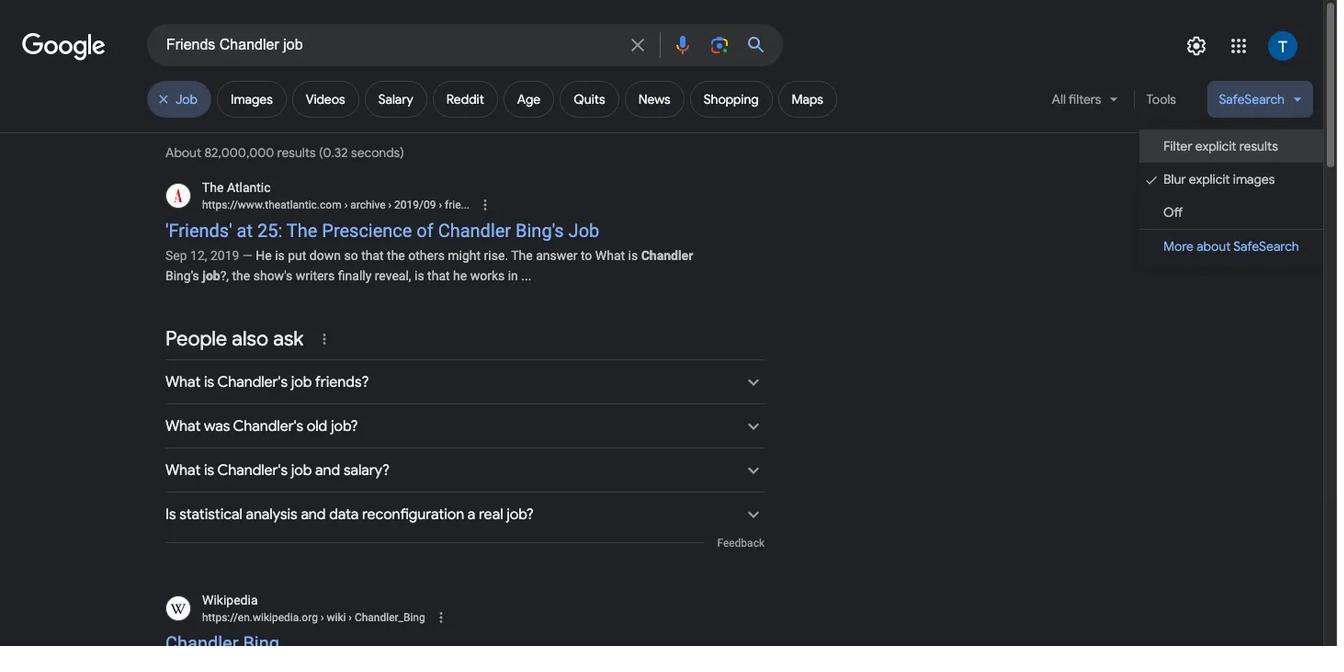 Task type: locate. For each thing, give the bounding box(es) containing it.
images link
[[217, 81, 287, 118]]

google image
[[22, 33, 107, 61]]

explicit for filter
[[1196, 138, 1237, 154]]

add quits element
[[574, 91, 606, 108]]

he
[[453, 268, 467, 283]]

people
[[166, 326, 227, 351]]

reddit link
[[433, 81, 498, 118]]

None text field
[[202, 197, 470, 213], [202, 609, 426, 626]]

more about safesearch link
[[1140, 230, 1324, 263]]

feedback
[[718, 537, 765, 550]]

1 horizontal spatial that
[[428, 268, 450, 283]]

ask
[[273, 326, 304, 351]]

menu
[[1140, 125, 1324, 268]]

0 vertical spatial safesearch
[[1220, 91, 1286, 108]]

at
[[237, 219, 253, 241]]

https://www.theatlantic.com
[[202, 199, 342, 211]]

0 vertical spatial explicit
[[1196, 138, 1237, 154]]

the up in ...
[[512, 248, 533, 263]]

safesearch button
[[1209, 81, 1314, 125]]

add age element
[[518, 91, 541, 108]]

None search field
[[0, 23, 783, 66]]

safesearch up filter explicit results link
[[1220, 91, 1286, 108]]

all
[[1052, 91, 1067, 108]]

sep
[[166, 248, 187, 263]]

82,000,000
[[204, 144, 274, 161]]

›
[[344, 199, 348, 211], [389, 199, 392, 211], [439, 199, 442, 211], [321, 611, 324, 624], [349, 611, 352, 624]]

explicit up blur explicit images
[[1196, 138, 1237, 154]]

1 horizontal spatial is
[[415, 268, 425, 283]]

maps
[[792, 91, 824, 108]]

search by voice image
[[672, 34, 694, 56]]

of
[[417, 219, 434, 241]]

chandler right what
[[642, 248, 694, 263]]

none text field containing https://www.theatlantic.com
[[202, 197, 470, 213]]

0 vertical spatial the
[[202, 180, 224, 195]]

1 horizontal spatial job
[[569, 219, 600, 241]]

wikipedia
[[202, 593, 258, 608]]

chandler
[[438, 219, 511, 241], [642, 248, 694, 263]]

that right "so"
[[361, 248, 384, 263]]

1 vertical spatial the
[[287, 219, 318, 241]]

is down the others
[[415, 268, 425, 283]]

Search search field
[[166, 35, 616, 58]]

the
[[387, 248, 405, 263], [232, 268, 250, 283]]

frie...
[[445, 199, 470, 211]]

(0.32
[[319, 144, 348, 161]]

0 horizontal spatial chandler
[[438, 219, 511, 241]]

is right the 'he'
[[275, 248, 285, 263]]

about 82,000,000 results (0.32 seconds)
[[166, 144, 407, 161]]

the
[[202, 180, 224, 195], [287, 219, 318, 241], [512, 248, 533, 263]]

bing's
[[516, 219, 564, 241], [166, 268, 199, 283]]

job
[[203, 268, 220, 283]]

1 vertical spatial the
[[232, 268, 250, 283]]

bing's inside sep 12, 2019 — he is put down so that the others might rise. the answer to what is chandler bing's job ?, the show's writers finally reveal, is that he works in ...
[[166, 268, 199, 283]]

the atlantic https://www.theatlantic.com › archive › 2019/09 › frie...
[[202, 180, 470, 211]]

reddit
[[447, 91, 484, 108]]

filters
[[1069, 91, 1102, 108]]

1 vertical spatial chandler
[[642, 248, 694, 263]]

filter explicit results link
[[1140, 130, 1324, 163]]

0 vertical spatial none text field
[[202, 197, 470, 213]]

0 horizontal spatial that
[[361, 248, 384, 263]]

shopping link
[[690, 81, 773, 118]]

none text field containing https://en.wikipedia.org
[[202, 609, 426, 626]]

1 vertical spatial that
[[428, 268, 450, 283]]

0 horizontal spatial results
[[277, 144, 316, 161]]

0 vertical spatial chandler
[[438, 219, 511, 241]]

seconds)
[[351, 144, 404, 161]]

results inside filter explicit results link
[[1240, 138, 1279, 154]]

all filters
[[1052, 91, 1102, 108]]

people also ask
[[166, 326, 304, 351]]

1 vertical spatial explicit
[[1190, 171, 1231, 188]]

1 none text field from the top
[[202, 197, 470, 213]]

about
[[166, 144, 202, 161]]

blur explicit images link
[[1140, 163, 1324, 196]]

off
[[1164, 204, 1184, 221]]

the left atlantic
[[202, 180, 224, 195]]

1 horizontal spatial results
[[1240, 138, 1279, 154]]

1 vertical spatial bing's
[[166, 268, 199, 283]]

news
[[639, 91, 671, 108]]

tools
[[1147, 91, 1177, 108]]

0 horizontal spatial is
[[275, 248, 285, 263]]

is
[[275, 248, 285, 263], [629, 248, 638, 263], [415, 268, 425, 283]]

images
[[231, 91, 273, 108]]

safesearch down off link
[[1234, 238, 1300, 255]]

is right what
[[629, 248, 638, 263]]

results for explicit
[[1240, 138, 1279, 154]]

results left (0.32 at the left
[[277, 144, 316, 161]]

2 vertical spatial the
[[512, 248, 533, 263]]

show's
[[254, 268, 293, 283]]

1 vertical spatial none text field
[[202, 609, 426, 626]]

2 none text field from the top
[[202, 609, 426, 626]]

0 horizontal spatial the
[[202, 180, 224, 195]]

finally
[[338, 268, 372, 283]]

results
[[1240, 138, 1279, 154], [277, 144, 316, 161]]

that left he
[[428, 268, 450, 283]]

job
[[176, 91, 198, 108], [569, 219, 600, 241]]

results up images
[[1240, 138, 1279, 154]]

explicit
[[1196, 138, 1237, 154], [1190, 171, 1231, 188]]

add salary element
[[379, 91, 414, 108]]

that
[[361, 248, 384, 263], [428, 268, 450, 283]]

what
[[596, 248, 625, 263]]

reveal,
[[375, 268, 412, 283]]

0 vertical spatial job
[[176, 91, 198, 108]]

answer
[[536, 248, 578, 263]]

feedback button
[[718, 536, 765, 551]]

0 horizontal spatial bing's
[[166, 268, 199, 283]]

1 horizontal spatial chandler
[[642, 248, 694, 263]]

age
[[518, 91, 541, 108]]

the inside sep 12, 2019 — he is put down so that the others might rise. the answer to what is chandler bing's job ?, the show's writers finally reveal, is that he works in ...
[[512, 248, 533, 263]]

0 horizontal spatial the
[[232, 268, 250, 283]]

bing's down sep
[[166, 268, 199, 283]]

none text field for https://en.wikipedia.org
[[202, 609, 426, 626]]

1 vertical spatial job
[[569, 219, 600, 241]]

'friends' at 25: the prescience of chandler bing's job
[[166, 219, 600, 241]]

explicit right blur
[[1190, 171, 1231, 188]]

the up reveal,
[[387, 248, 405, 263]]

tools button
[[1139, 81, 1185, 118]]

the right the ?,
[[232, 268, 250, 283]]

so
[[344, 248, 358, 263]]

chandler up might
[[438, 219, 511, 241]]

job up to
[[569, 219, 600, 241]]

more about safesearch
[[1164, 238, 1300, 255]]

bing's up 'answer'
[[516, 219, 564, 241]]

explicit for blur
[[1190, 171, 1231, 188]]

none text field for atlantic
[[202, 197, 470, 213]]

job up about
[[176, 91, 198, 108]]

safesearch
[[1220, 91, 1286, 108], [1234, 238, 1300, 255]]

maps link
[[778, 81, 838, 118]]

› wiki › Chandler_Bing text field
[[318, 611, 426, 624]]

prescience
[[322, 219, 412, 241]]

25:
[[257, 219, 283, 241]]

the up put
[[287, 219, 318, 241]]

—
[[243, 248, 253, 263]]

others
[[408, 248, 445, 263]]

2 horizontal spatial the
[[512, 248, 533, 263]]

0 vertical spatial the
[[387, 248, 405, 263]]

'friends'
[[166, 219, 232, 241]]

1 horizontal spatial bing's
[[516, 219, 564, 241]]

0 vertical spatial bing's
[[516, 219, 564, 241]]

news link
[[625, 81, 685, 118]]



Task type: vqa. For each thing, say whether or not it's contained in the screenshot.
second text box from the top of the page
yes



Task type: describe. For each thing, give the bounding box(es) containing it.
sep 12, 2019 — he is put down so that the others might rise. the answer to what is chandler bing's job ?, the show's writers finally reveal, is that he works in ...
[[166, 248, 694, 283]]

0 vertical spatial that
[[361, 248, 384, 263]]

works
[[470, 268, 505, 283]]

he
[[256, 248, 272, 263]]

2019/09
[[395, 199, 436, 211]]

job link
[[147, 81, 211, 118]]

› left frie...
[[439, 199, 442, 211]]

archive
[[351, 199, 386, 211]]

wikipedia https://en.wikipedia.org › wiki › chandler_bing
[[202, 593, 426, 624]]

1 horizontal spatial the
[[387, 248, 405, 263]]

search by image image
[[709, 34, 731, 56]]

age link
[[504, 81, 555, 118]]

12,
[[190, 248, 207, 263]]

salary link
[[365, 81, 427, 118]]

also
[[232, 326, 269, 351]]

filter explicit results
[[1164, 138, 1279, 154]]

rise.
[[484, 248, 509, 263]]

› right wiki
[[349, 611, 352, 624]]

salary
[[379, 91, 414, 108]]

2019
[[211, 248, 239, 263]]

1 horizontal spatial the
[[287, 219, 318, 241]]

to
[[581, 248, 593, 263]]

chandler inside sep 12, 2019 — he is put down so that the others might rise. the answer to what is chandler bing's job ?, the show's writers finally reveal, is that he works in ...
[[642, 248, 694, 263]]

1 vertical spatial safesearch
[[1234, 238, 1300, 255]]

more
[[1164, 238, 1194, 255]]

put
[[288, 248, 307, 263]]

results for 82,000,000
[[277, 144, 316, 161]]

wiki
[[327, 611, 346, 624]]

blur
[[1164, 171, 1187, 188]]

› left wiki
[[321, 611, 324, 624]]

off link
[[1140, 196, 1324, 229]]

?,
[[220, 268, 229, 283]]

quits link
[[560, 81, 619, 118]]

the inside the atlantic https://www.theatlantic.com › archive › 2019/09 › frie...
[[202, 180, 224, 195]]

down
[[310, 248, 341, 263]]

blur explicit images
[[1164, 171, 1276, 188]]

all filters button
[[1041, 81, 1132, 125]]

filter
[[1164, 138, 1193, 154]]

shopping
[[704, 91, 759, 108]]

writers
[[296, 268, 335, 283]]

quits
[[574, 91, 606, 108]]

› right archive
[[389, 199, 392, 211]]

› left archive
[[344, 199, 348, 211]]

in ...
[[508, 268, 532, 283]]

none text field › wiki › chandler_bing
[[202, 609, 426, 626]]

might
[[448, 248, 481, 263]]

chandler_bing
[[355, 611, 426, 624]]

https://en.wikipedia.org
[[202, 611, 318, 624]]

atlantic
[[227, 180, 271, 195]]

videos
[[306, 91, 345, 108]]

none text field › archive › 2019/09 › frie...
[[202, 197, 470, 213]]

› archive › 2019/09 › frie... text field
[[342, 199, 470, 211]]

remove job element
[[176, 91, 198, 108]]

2 horizontal spatial is
[[629, 248, 638, 263]]

0 horizontal spatial job
[[176, 91, 198, 108]]

menu containing filter explicit results
[[1140, 125, 1324, 268]]

images
[[1234, 171, 1276, 188]]

videos link
[[292, 81, 359, 118]]

safesearch inside dropdown button
[[1220, 91, 1286, 108]]

add reddit element
[[447, 91, 484, 108]]

about
[[1197, 238, 1232, 255]]



